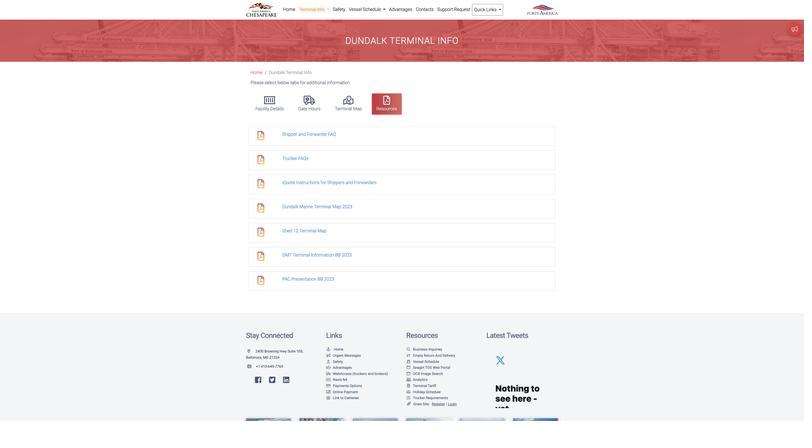 Task type: describe. For each thing, give the bounding box(es) containing it.
payments options link
[[326, 384, 362, 389]]

1 vertical spatial links
[[326, 332, 342, 340]]

urgent messages link
[[326, 354, 361, 358]]

baltimore,
[[246, 356, 262, 360]]

hwy
[[280, 350, 287, 354]]

link
[[333, 396, 339, 401]]

1 horizontal spatial vessel schedule link
[[406, 360, 439, 364]]

shipper
[[282, 132, 297, 137]]

suite
[[287, 350, 296, 354]]

safety link for left the advantages link
[[326, 360, 343, 364]]

gate hours
[[298, 106, 320, 112]]

2 vertical spatial and
[[368, 372, 374, 376]]

2023 for dmt terminal information bb 2023
[[342, 253, 352, 258]]

dundalk marine terminal map 2023
[[282, 204, 352, 210]]

site:
[[423, 403, 430, 407]]

faq
[[328, 132, 336, 137]]

0 horizontal spatial bb
[[318, 277, 323, 282]]

dundalk inside tab panel
[[282, 204, 298, 210]]

shed 12 terminal map
[[282, 228, 326, 234]]

stay connected
[[246, 332, 293, 340]]

1 horizontal spatial and
[[346, 180, 353, 185]]

2 safety from the top
[[333, 360, 343, 364]]

for inside tab panel
[[321, 180, 326, 185]]

2400 broening hwy suite 105, baltimore, md 21224
[[246, 350, 303, 360]]

0 vertical spatial vessel
[[349, 7, 362, 12]]

0 vertical spatial vessel schedule link
[[347, 4, 387, 15]]

payment
[[344, 390, 358, 395]]

online payment
[[333, 390, 358, 395]]

seagirt
[[413, 366, 424, 370]]

holiday schedule
[[413, 390, 441, 395]]

resources link
[[372, 94, 402, 115]]

facebook square image
[[255, 377, 261, 384]]

support
[[437, 7, 453, 12]]

0 vertical spatial advantages
[[389, 7, 412, 12]]

webaccess (truckers and brokers) link
[[326, 372, 388, 376]]

please select below tabs for additional information.
[[250, 80, 351, 86]]

105,
[[296, 350, 303, 354]]

messages
[[344, 354, 361, 358]]

12
[[293, 228, 298, 234]]

trucker faqs
[[282, 156, 308, 161]]

facility details
[[255, 106, 284, 112]]

2 horizontal spatial map
[[353, 106, 362, 112]]

tab list containing facility details
[[248, 91, 558, 117]]

business inquiries link
[[406, 348, 442, 352]]

0 vertical spatial for
[[300, 80, 306, 86]]

hand receiving image
[[326, 367, 331, 370]]

n4
[[343, 378, 347, 382]]

search
[[432, 372, 443, 376]]

return
[[424, 354, 434, 358]]

1 horizontal spatial vessel schedule
[[413, 360, 439, 364]]

schedule for holiday schedule link
[[426, 390, 441, 395]]

urgent
[[333, 354, 343, 358]]

home for home link corresponding to the terminal info link
[[283, 7, 295, 12]]

terminal map link
[[330, 94, 366, 115]]

search image
[[406, 348, 411, 352]]

0 vertical spatial and
[[298, 132, 306, 137]]

bullhorn image
[[326, 354, 331, 358]]

online payment link
[[326, 390, 358, 395]]

holiday
[[413, 390, 425, 395]]

grain site: register | login
[[413, 402, 457, 407]]

2400 broening hwy suite 105, baltimore, md 21224 link
[[246, 350, 303, 360]]

quick
[[474, 7, 485, 12]]

payments options
[[333, 384, 362, 389]]

0 horizontal spatial info
[[304, 70, 312, 75]]

terminal tariff
[[413, 384, 436, 389]]

1 horizontal spatial dundalk terminal info
[[345, 35, 459, 46]]

map marker alt image
[[247, 350, 255, 354]]

0 horizontal spatial vessel schedule
[[349, 7, 382, 12]]

home link for the terminal info link
[[281, 4, 297, 15]]

gate
[[298, 106, 307, 112]]

presentation
[[292, 277, 316, 282]]

business inquiries
[[413, 348, 442, 352]]

+1
[[256, 365, 260, 369]]

contacts
[[416, 7, 434, 12]]

broening
[[264, 350, 279, 354]]

instructions
[[296, 180, 320, 185]]

phone office image
[[247, 365, 256, 369]]

urgent messages
[[333, 354, 361, 358]]

tabs
[[290, 80, 299, 86]]

terminal info link
[[297, 4, 331, 15]]

1 vertical spatial dundalk terminal info
[[269, 70, 312, 75]]

iquote instructions for shippers and forwarders
[[282, 180, 377, 185]]

bells image
[[406, 391, 411, 395]]

camera image
[[326, 397, 331, 401]]

tweets
[[506, 332, 528, 340]]

1 horizontal spatial vessel
[[413, 360, 424, 364]]

container storage image
[[326, 379, 331, 382]]

info inside the terminal info link
[[317, 7, 325, 12]]

shed 12 terminal map link
[[282, 228, 326, 234]]

web
[[433, 366, 440, 370]]

seagirt tos web portal link
[[406, 366, 450, 370]]

+1 410-649-7769 link
[[246, 365, 283, 369]]

to
[[340, 396, 344, 401]]

ship image
[[406, 361, 411, 364]]

connected
[[261, 332, 293, 340]]

+1 410-649-7769
[[256, 365, 283, 369]]

iquote
[[282, 180, 295, 185]]

anchor image
[[326, 348, 331, 352]]

trucker requirements
[[413, 396, 448, 401]]

credit card front image
[[326, 391, 331, 395]]

shipper and forwarder faq
[[282, 132, 336, 137]]

terminal map
[[335, 106, 362, 112]]

login
[[448, 403, 457, 407]]

faqs
[[298, 156, 308, 161]]

hours
[[308, 106, 320, 112]]

seagirt tos web portal
[[413, 366, 450, 370]]

analytics image
[[406, 379, 411, 382]]

0 vertical spatial schedule
[[363, 7, 381, 12]]

schedule for the right 'vessel schedule' link
[[424, 360, 439, 364]]

twitter square image
[[269, 377, 275, 384]]

online
[[333, 390, 343, 395]]

exchange image
[[406, 354, 411, 358]]

0 vertical spatial dundalk
[[345, 35, 387, 46]]

tab panel containing shipper and forwarder faq
[[249, 126, 556, 291]]

support request link
[[435, 4, 472, 15]]

marine
[[299, 204, 313, 210]]

facility
[[255, 106, 269, 112]]



Task type: vqa. For each thing, say whether or not it's contained in the screenshot.
topmost for
yes



Task type: locate. For each thing, give the bounding box(es) containing it.
1 vertical spatial resources
[[406, 332, 438, 340]]

2 browser image from the top
[[406, 373, 411, 376]]

user hard hat image
[[326, 361, 331, 364]]

0 horizontal spatial advantages link
[[326, 366, 352, 370]]

1 vertical spatial 2023
[[342, 253, 352, 258]]

2 horizontal spatial home link
[[326, 348, 343, 352]]

2 vertical spatial schedule
[[426, 390, 441, 395]]

1 vertical spatial bb
[[318, 277, 323, 282]]

holiday schedule link
[[406, 390, 441, 395]]

0 vertical spatial safety link
[[331, 4, 347, 15]]

delivery
[[443, 354, 455, 358]]

trucker for trucker requirements
[[413, 396, 425, 401]]

login link
[[448, 403, 457, 407]]

gate hours link
[[294, 94, 325, 115]]

safety link down urgent
[[326, 360, 343, 364]]

0 vertical spatial bb
[[335, 253, 341, 258]]

resources inside tab list
[[376, 106, 397, 112]]

empty return and delivery
[[413, 354, 455, 358]]

safety link right terminal info
[[331, 4, 347, 15]]

0 horizontal spatial dundalk terminal info
[[269, 70, 312, 75]]

browser image up analytics 'icon' in the bottom of the page
[[406, 373, 411, 376]]

0 vertical spatial safety
[[333, 7, 345, 12]]

2023 for dundalk marine terminal map 2023
[[342, 204, 352, 210]]

trucker faqs link
[[282, 156, 308, 161]]

2 vertical spatial map
[[318, 228, 326, 234]]

browser image for seagirt
[[406, 367, 411, 370]]

file invoice image
[[406, 385, 411, 388]]

21224
[[269, 356, 279, 360]]

2 vertical spatial home
[[334, 348, 343, 352]]

1 vertical spatial and
[[346, 180, 353, 185]]

advantages link left contacts
[[387, 4, 414, 15]]

1 horizontal spatial home link
[[281, 4, 297, 15]]

410-
[[261, 365, 268, 369]]

2 vertical spatial info
[[304, 70, 312, 75]]

1 horizontal spatial advantages
[[389, 7, 412, 12]]

brokers)
[[375, 372, 388, 376]]

dundalk
[[345, 35, 387, 46], [269, 70, 285, 75], [282, 204, 298, 210]]

inquiries
[[428, 348, 442, 352]]

map for shed 12 terminal map
[[318, 228, 326, 234]]

terminal info
[[299, 7, 326, 12]]

iquote instructions for shippers and forwarders link
[[282, 180, 377, 185]]

advantages left contacts
[[389, 7, 412, 12]]

browser image
[[406, 367, 411, 370], [406, 373, 411, 376]]

and left brokers)
[[368, 372, 374, 376]]

tos
[[425, 366, 432, 370]]

1 vertical spatial info
[[438, 35, 459, 46]]

portal
[[441, 366, 450, 370]]

1 vertical spatial dundalk
[[269, 70, 285, 75]]

1 vertical spatial advantages
[[333, 366, 352, 370]]

advantages up 'webaccess'
[[333, 366, 352, 370]]

home link
[[281, 4, 297, 15], [250, 70, 262, 75], [326, 348, 343, 352]]

please
[[250, 80, 264, 86]]

2 vertical spatial dundalk
[[282, 204, 298, 210]]

register
[[432, 403, 445, 407]]

safety right the terminal info link
[[333, 7, 345, 12]]

1 vertical spatial map
[[332, 204, 341, 210]]

truck container image
[[326, 373, 331, 376]]

quick links link
[[472, 4, 503, 16]]

1 horizontal spatial info
[[317, 7, 325, 12]]

and right shipper
[[298, 132, 306, 137]]

0 vertical spatial dundalk terminal info
[[345, 35, 459, 46]]

home link left terminal info
[[281, 4, 297, 15]]

0 horizontal spatial vessel schedule link
[[347, 4, 387, 15]]

0 vertical spatial home
[[283, 7, 295, 12]]

pac presentation bb 2023
[[282, 277, 334, 282]]

additional
[[307, 80, 326, 86]]

0 vertical spatial map
[[353, 106, 362, 112]]

safety down urgent
[[333, 360, 343, 364]]

for right tabs
[[300, 80, 306, 86]]

0 vertical spatial info
[[317, 7, 325, 12]]

cameras
[[344, 396, 359, 401]]

trucker requirements link
[[406, 396, 448, 401]]

1 vertical spatial browser image
[[406, 373, 411, 376]]

below
[[277, 80, 289, 86]]

stay
[[246, 332, 259, 340]]

|
[[446, 402, 447, 407]]

0 horizontal spatial home
[[250, 70, 262, 75]]

links right the quick
[[486, 7, 497, 12]]

2 horizontal spatial info
[[438, 35, 459, 46]]

1 vertical spatial home link
[[250, 70, 262, 75]]

dundalk marine terminal map 2023 link
[[282, 204, 352, 210]]

vessel schedule
[[349, 7, 382, 12], [413, 360, 439, 364]]

trucker for trucker faqs
[[282, 156, 297, 161]]

ocr image search link
[[406, 372, 443, 376]]

wheat image
[[406, 403, 411, 407]]

advantages link
[[387, 4, 414, 15], [326, 366, 352, 370]]

1 horizontal spatial links
[[486, 7, 497, 12]]

0 vertical spatial advantages link
[[387, 4, 414, 15]]

contacts link
[[414, 4, 435, 15]]

empty return and delivery link
[[406, 354, 455, 358]]

0 horizontal spatial home link
[[250, 70, 262, 75]]

information.
[[327, 80, 351, 86]]

shipper and forwarder faq link
[[282, 132, 336, 137]]

browser image for ocr
[[406, 373, 411, 376]]

2023 down information
[[324, 277, 334, 282]]

safety link
[[331, 4, 347, 15], [326, 360, 343, 364]]

(truckers
[[353, 372, 367, 376]]

dmt terminal information bb 2023 link
[[282, 253, 352, 258]]

latest tweets
[[486, 332, 528, 340]]

0 vertical spatial links
[[486, 7, 497, 12]]

0 vertical spatial vessel schedule
[[349, 7, 382, 12]]

navis n4 link
[[326, 378, 347, 382]]

1 vertical spatial schedule
[[424, 360, 439, 364]]

home for home link to the left
[[250, 70, 262, 75]]

1 horizontal spatial home
[[283, 7, 295, 12]]

payments
[[333, 384, 349, 389]]

map
[[353, 106, 362, 112], [332, 204, 341, 210], [318, 228, 326, 234]]

home link up urgent
[[326, 348, 343, 352]]

1 horizontal spatial map
[[332, 204, 341, 210]]

1 horizontal spatial trucker
[[413, 396, 425, 401]]

browser image down ship "image"
[[406, 367, 411, 370]]

and
[[435, 354, 442, 358]]

information
[[311, 253, 334, 258]]

0 horizontal spatial links
[[326, 332, 342, 340]]

0 horizontal spatial resources
[[376, 106, 397, 112]]

map for dundalk marine terminal map 2023
[[332, 204, 341, 210]]

1 horizontal spatial advantages link
[[387, 4, 414, 15]]

0 horizontal spatial trucker
[[282, 156, 297, 161]]

credit card image
[[326, 385, 331, 388]]

pac presentation bb 2023 link
[[282, 277, 334, 282]]

dmt terminal information bb 2023
[[282, 253, 352, 258]]

1 vertical spatial trucker
[[413, 396, 425, 401]]

webaccess (truckers and brokers)
[[333, 372, 388, 376]]

advantages
[[389, 7, 412, 12], [333, 366, 352, 370]]

home left terminal info
[[283, 7, 295, 12]]

0 vertical spatial trucker
[[282, 156, 297, 161]]

1 vertical spatial home
[[250, 70, 262, 75]]

trucker left faqs on the top left
[[282, 156, 297, 161]]

analytics
[[413, 378, 428, 382]]

facility details link
[[251, 94, 288, 115]]

schedule
[[363, 7, 381, 12], [424, 360, 439, 364], [426, 390, 441, 395]]

browser image inside seagirt tos web portal link
[[406, 367, 411, 370]]

safety link for topmost 'vessel schedule' link
[[331, 4, 347, 15]]

dundalk terminal info
[[345, 35, 459, 46], [269, 70, 312, 75]]

1 horizontal spatial bb
[[335, 253, 341, 258]]

7769
[[275, 365, 283, 369]]

and right shippers
[[346, 180, 353, 185]]

forwarders
[[354, 180, 377, 185]]

0 horizontal spatial and
[[298, 132, 306, 137]]

links up anchor image
[[326, 332, 342, 340]]

home up urgent
[[334, 348, 343, 352]]

advantages link up 'webaccess'
[[326, 366, 352, 370]]

bb right presentation
[[318, 277, 323, 282]]

linkedin image
[[283, 377, 289, 384]]

quick links
[[474, 7, 498, 12]]

support request
[[437, 7, 470, 12]]

resources
[[376, 106, 397, 112], [406, 332, 438, 340]]

2 vertical spatial 2023
[[324, 277, 334, 282]]

2 horizontal spatial home
[[334, 348, 343, 352]]

0 vertical spatial 2023
[[342, 204, 352, 210]]

trucker down holiday
[[413, 396, 425, 401]]

safety
[[333, 7, 345, 12], [333, 360, 343, 364]]

home link for urgent messages "link"
[[326, 348, 343, 352]]

1 vertical spatial for
[[321, 180, 326, 185]]

0 vertical spatial home link
[[281, 4, 297, 15]]

0 horizontal spatial advantages
[[333, 366, 352, 370]]

options
[[350, 384, 362, 389]]

register link
[[431, 403, 445, 407]]

2023 down shippers
[[342, 204, 352, 210]]

md
[[263, 356, 269, 360]]

1 horizontal spatial for
[[321, 180, 326, 185]]

1 safety from the top
[[333, 7, 345, 12]]

pac
[[282, 277, 290, 282]]

1 vertical spatial vessel schedule link
[[406, 360, 439, 364]]

1 vertical spatial vessel schedule
[[413, 360, 439, 364]]

navis
[[333, 378, 342, 382]]

details
[[270, 106, 284, 112]]

1 vertical spatial advantages link
[[326, 366, 352, 370]]

tab panel
[[249, 126, 556, 291]]

0 horizontal spatial vessel
[[349, 7, 362, 12]]

2023 right information
[[342, 253, 352, 258]]

1 browser image from the top
[[406, 367, 411, 370]]

0 horizontal spatial for
[[300, 80, 306, 86]]

navis n4
[[333, 378, 347, 382]]

1 vertical spatial safety
[[333, 360, 343, 364]]

list alt image
[[406, 397, 411, 401]]

for left shippers
[[321, 180, 326, 185]]

bb right information
[[335, 253, 341, 258]]

2 vertical spatial home link
[[326, 348, 343, 352]]

dmt
[[282, 253, 292, 258]]

0 vertical spatial browser image
[[406, 367, 411, 370]]

forwarder
[[307, 132, 327, 137]]

0 vertical spatial resources
[[376, 106, 397, 112]]

1 vertical spatial vessel
[[413, 360, 424, 364]]

browser image inside ocr image search link
[[406, 373, 411, 376]]

link to cameras
[[333, 396, 359, 401]]

home link up "please"
[[250, 70, 262, 75]]

shed
[[282, 228, 292, 234]]

0 horizontal spatial map
[[318, 228, 326, 234]]

home up "please"
[[250, 70, 262, 75]]

2 horizontal spatial and
[[368, 372, 374, 376]]

link to cameras link
[[326, 396, 359, 401]]

requirements
[[426, 396, 448, 401]]

1 horizontal spatial resources
[[406, 332, 438, 340]]

trucker inside tab panel
[[282, 156, 297, 161]]

1 vertical spatial safety link
[[326, 360, 343, 364]]

649-
[[268, 365, 275, 369]]

tab list
[[248, 91, 558, 117]]



